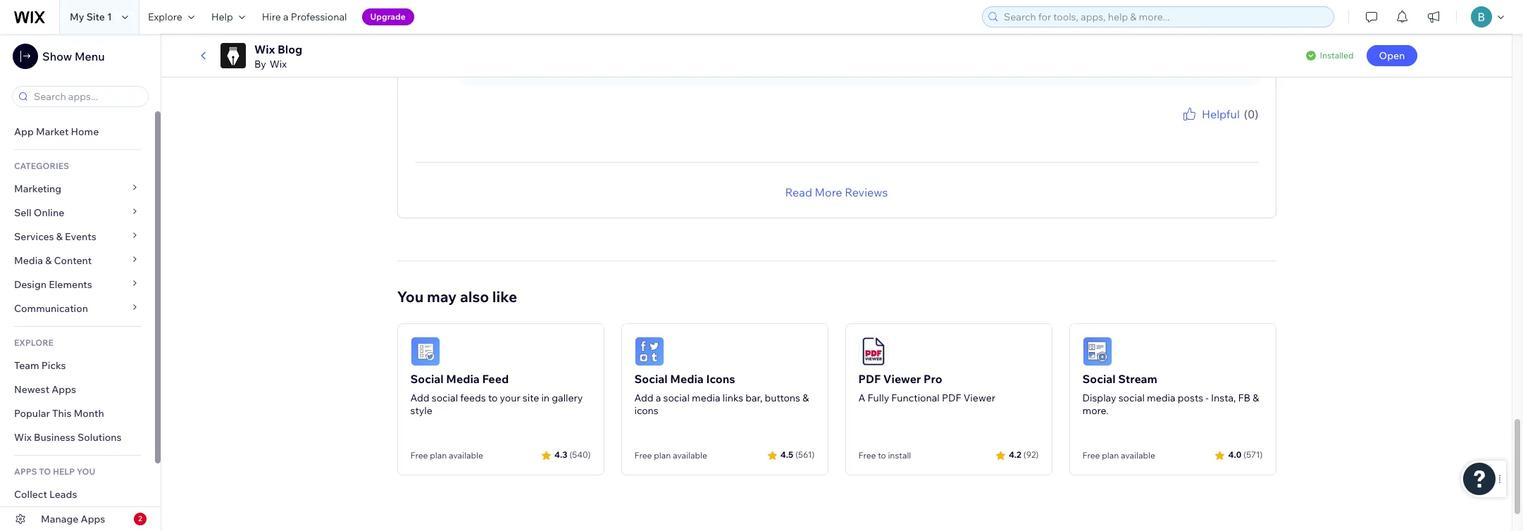 Task type: locate. For each thing, give the bounding box(es) containing it.
media up design
[[14, 254, 43, 267]]

add inside social media icons add a social media links bar, buttons & icons
[[635, 392, 654, 404]]

social down social media icons logo
[[635, 372, 668, 386]]

1 vertical spatial viewer
[[964, 392, 996, 404]]

apps up 'this'
[[52, 383, 76, 396]]

1 horizontal spatial media
[[1147, 392, 1176, 404]]

1 horizontal spatial apps
[[81, 513, 105, 526]]

elements
[[49, 278, 92, 291]]

0 horizontal spatial to
[[488, 392, 498, 404]]

1 horizontal spatial viewer
[[964, 392, 996, 404]]

leads
[[49, 488, 77, 501]]

in
[[541, 392, 550, 404]]

free down 'style'
[[410, 450, 428, 461]]

social for social media icons
[[635, 372, 668, 386]]

popular
[[14, 407, 50, 420]]

apps down collect leads "link"
[[81, 513, 105, 526]]

viewer up functional
[[884, 372, 921, 386]]

social down social media feed logo
[[410, 372, 444, 386]]

to
[[39, 467, 51, 477]]

0 vertical spatial team
[[544, 30, 569, 43]]

social inside the social stream display social media posts - insta, fb & more.
[[1083, 372, 1116, 386]]

1 social from the left
[[432, 392, 458, 404]]

media inside social media icons add a social media links bar, buttons & icons
[[692, 392, 721, 404]]

social media icons add a social media links bar, buttons & icons
[[635, 372, 809, 417]]

add for social media feed
[[410, 392, 430, 404]]

available down social media icons add a social media links bar, buttons & icons
[[673, 450, 707, 461]]

add inside social media feed add social feeds to your site in gallery style
[[410, 392, 430, 404]]

available
[[449, 450, 483, 461], [673, 450, 707, 461], [1121, 450, 1156, 461]]

plan down icons
[[654, 450, 671, 461]]

4.2 (92)
[[1009, 450, 1039, 460]]

1 horizontal spatial social
[[635, 372, 668, 386]]

help button
[[203, 0, 254, 34]]

2 social from the left
[[635, 372, 668, 386]]

media up feeds
[[446, 372, 480, 386]]

2 horizontal spatial free plan available
[[1083, 450, 1156, 461]]

available down the social stream display social media posts - insta, fb & more.
[[1121, 450, 1156, 461]]

fully
[[868, 392, 889, 404]]

marketing
[[14, 183, 61, 195]]

team inside 'link'
[[14, 359, 39, 372]]

2 horizontal spatial plan
[[1102, 450, 1119, 461]]

team picks
[[14, 359, 66, 372]]

(561)
[[796, 450, 815, 460]]

media left posts on the bottom right of page
[[1147, 392, 1176, 404]]

3 free plan available from the left
[[1083, 450, 1156, 461]]

pdf
[[859, 372, 881, 386], [942, 392, 962, 404]]

1 vertical spatial to
[[878, 450, 886, 461]]

media & content
[[14, 254, 92, 267]]

newest apps
[[14, 383, 76, 396]]

add
[[410, 392, 430, 404], [635, 392, 654, 404]]

a inside social media icons add a social media links bar, buttons & icons
[[656, 392, 661, 404]]

wix down popular
[[14, 431, 32, 444]]

media inside the social stream display social media posts - insta, fb & more.
[[1147, 392, 1176, 404]]

categories
[[14, 161, 69, 171]]

free plan available for icons
[[635, 450, 707, 461]]

0 horizontal spatial available
[[449, 450, 483, 461]]

0 horizontal spatial viewer
[[884, 372, 921, 386]]

1
[[107, 11, 112, 23]]

1 horizontal spatial available
[[673, 450, 707, 461]]

0 vertical spatial a
[[283, 11, 289, 23]]

gallery
[[552, 392, 583, 404]]

3 free from the left
[[859, 450, 876, 461]]

plan down more.
[[1102, 450, 1119, 461]]

4.5
[[781, 450, 794, 460]]

w i image
[[478, 30, 512, 64]]

1 vertical spatial a
[[656, 392, 661, 404]]

& right fb
[[1253, 392, 1260, 404]]

viewer right functional
[[964, 392, 996, 404]]

a right "hire" on the top left of page
[[283, 11, 289, 23]]

app
[[14, 125, 34, 138]]

add for social media icons
[[635, 392, 654, 404]]

2 horizontal spatial social
[[1083, 372, 1116, 386]]

media
[[692, 392, 721, 404], [1147, 392, 1176, 404]]

add down social media feed logo
[[410, 392, 430, 404]]

0 horizontal spatial social
[[432, 392, 458, 404]]

apps for newest apps
[[52, 383, 76, 396]]

social stream logo image
[[1083, 337, 1112, 366]]

pdf viewer pro a fully functional pdf viewer
[[859, 372, 996, 404]]

&
[[56, 230, 63, 243], [45, 254, 52, 267], [803, 392, 809, 404], [1253, 392, 1260, 404]]

pdf up a
[[859, 372, 881, 386]]

social inside social media feed add social feeds to your site in gallery style
[[432, 392, 458, 404]]

1 horizontal spatial free plan available
[[635, 450, 707, 461]]

0 vertical spatial pdf
[[859, 372, 881, 386]]

sell online
[[14, 206, 64, 219]]

available for icons
[[673, 450, 707, 461]]

2 available from the left
[[673, 450, 707, 461]]

media inside social media icons add a social media links bar, buttons & icons
[[670, 372, 704, 386]]

social for social media feed
[[410, 372, 444, 386]]

1 media from the left
[[692, 392, 721, 404]]

0 horizontal spatial your
[[500, 392, 521, 404]]

1 horizontal spatial plan
[[654, 450, 671, 461]]

plan down 'style'
[[430, 450, 447, 461]]

pdf viewer pro logo image
[[859, 337, 888, 366]]

media down icons
[[692, 392, 721, 404]]

media left icons
[[670, 372, 704, 386]]

market
[[36, 125, 69, 138]]

icons
[[635, 404, 659, 417]]

feed
[[482, 372, 509, 386]]

media inside social media feed add social feeds to your site in gallery style
[[446, 372, 480, 386]]

social down stream
[[1119, 392, 1145, 404]]

stream
[[1119, 372, 1158, 386]]

0 vertical spatial to
[[488, 392, 498, 404]]

show
[[42, 49, 72, 63]]

0 horizontal spatial a
[[283, 11, 289, 23]]

services
[[14, 230, 54, 243]]

communication link
[[0, 297, 155, 321]]

2 free from the left
[[635, 450, 652, 461]]

1 add from the left
[[410, 392, 430, 404]]

free plan available down more.
[[1083, 450, 1156, 461]]

wix for business
[[14, 431, 32, 444]]

social
[[410, 372, 444, 386], [635, 372, 668, 386], [1083, 372, 1116, 386]]

events
[[65, 230, 96, 243]]

free plan available for feed
[[410, 450, 483, 461]]

free
[[410, 450, 428, 461], [635, 450, 652, 461], [859, 450, 876, 461], [1083, 450, 1100, 461]]

read more reviews
[[785, 185, 888, 199]]

& left the events
[[56, 230, 63, 243]]

(540)
[[570, 450, 591, 460]]

communication
[[14, 302, 90, 315]]

your inside social media feed add social feeds to your site in gallery style
[[500, 392, 521, 404]]

to left install
[[878, 450, 886, 461]]

2 horizontal spatial social
[[1119, 392, 1145, 404]]

1 horizontal spatial media
[[446, 372, 480, 386]]

2 social from the left
[[663, 392, 690, 404]]

3 plan from the left
[[1102, 450, 1119, 461]]

you may also like
[[397, 287, 517, 306]]

social inside social media icons add a social media links bar, buttons & icons
[[635, 372, 668, 386]]

to down feed at the bottom left of page
[[488, 392, 498, 404]]

wix up by
[[254, 42, 275, 56]]

plan
[[430, 450, 447, 461], [654, 450, 671, 461], [1102, 450, 1119, 461]]

social
[[432, 392, 458, 404], [663, 392, 690, 404], [1119, 392, 1145, 404]]

0 horizontal spatial apps
[[52, 383, 76, 396]]

1 social from the left
[[410, 372, 444, 386]]

helpful button
[[1181, 105, 1240, 122]]

& left content
[[45, 254, 52, 267]]

0 horizontal spatial team
[[14, 359, 39, 372]]

site
[[523, 392, 539, 404]]

to
[[488, 392, 498, 404], [878, 450, 886, 461]]

fb
[[1239, 392, 1251, 404]]

0 horizontal spatial free plan available
[[410, 450, 483, 461]]

& right buttons
[[803, 392, 809, 404]]

1 vertical spatial apps
[[81, 513, 105, 526]]

1 vertical spatial team
[[14, 359, 39, 372]]

pro
[[924, 372, 943, 386]]

links
[[723, 392, 743, 404]]

services & events link
[[0, 225, 155, 249]]

2 horizontal spatial available
[[1121, 450, 1156, 461]]

a
[[283, 11, 289, 23], [656, 392, 661, 404]]

0 horizontal spatial media
[[14, 254, 43, 267]]

1 free plan available from the left
[[410, 450, 483, 461]]

team down explore
[[14, 359, 39, 372]]

2 media from the left
[[1147, 392, 1176, 404]]

viewer
[[884, 372, 921, 386], [964, 392, 996, 404]]

professional
[[291, 11, 347, 23]]

pdf down the pro
[[942, 392, 962, 404]]

social inside the social stream display social media posts - insta, fb & more.
[[1119, 392, 1145, 404]]

free left install
[[859, 450, 876, 461]]

menu
[[75, 49, 105, 63]]

0 vertical spatial viewer
[[884, 372, 921, 386]]

free for social media icons
[[635, 450, 652, 461]]

online
[[34, 206, 64, 219]]

free plan available down 'style'
[[410, 450, 483, 461]]

1 horizontal spatial to
[[878, 450, 886, 461]]

wix right by
[[270, 58, 287, 70]]

2 free plan available from the left
[[635, 450, 707, 461]]

style
[[410, 404, 433, 417]]

3 social from the left
[[1119, 392, 1145, 404]]

explore
[[14, 338, 54, 348]]

apps to help you
[[14, 467, 95, 477]]

2 horizontal spatial media
[[670, 372, 704, 386]]

wix blog logo image
[[221, 43, 246, 68]]

installed
[[1320, 50, 1354, 61]]

2 plan from the left
[[654, 450, 671, 461]]

social right icons
[[663, 392, 690, 404]]

1 plan from the left
[[430, 450, 447, 461]]

your right 'for'
[[1203, 122, 1220, 133]]

helpful
[[1202, 107, 1240, 121]]

free plan available down icons
[[635, 450, 707, 461]]

2 add from the left
[[635, 392, 654, 404]]

more.
[[1083, 404, 1109, 417]]

3 social from the left
[[1083, 372, 1116, 386]]

& inside the social stream display social media posts - insta, fb & more.
[[1253, 392, 1260, 404]]

social inside social media feed add social feeds to your site in gallery style
[[410, 372, 444, 386]]

1 free from the left
[[410, 450, 428, 461]]

0 horizontal spatial media
[[692, 392, 721, 404]]

1 vertical spatial your
[[500, 392, 521, 404]]

0 horizontal spatial plan
[[430, 450, 447, 461]]

1 horizontal spatial social
[[663, 392, 690, 404]]

wix business solutions
[[14, 431, 122, 444]]

add down social media icons logo
[[635, 392, 654, 404]]

0 horizontal spatial add
[[410, 392, 430, 404]]

free down more.
[[1083, 450, 1100, 461]]

0 horizontal spatial social
[[410, 372, 444, 386]]

wix right w i icon
[[525, 30, 542, 43]]

Search for tools, apps, help & more... field
[[1000, 7, 1330, 27]]

social media feed logo image
[[410, 337, 440, 366]]

team right w i icon
[[544, 30, 569, 43]]

0 vertical spatial apps
[[52, 383, 76, 396]]

my
[[70, 11, 84, 23]]

1 horizontal spatial your
[[1203, 122, 1220, 133]]

social up display
[[1083, 372, 1116, 386]]

your left site
[[500, 392, 521, 404]]

3 available from the left
[[1121, 450, 1156, 461]]

1 available from the left
[[449, 450, 483, 461]]

apps for manage apps
[[81, 513, 105, 526]]

manage apps
[[41, 513, 105, 526]]

a down social media icons logo
[[656, 392, 661, 404]]

free down icons
[[635, 450, 652, 461]]

popular this month
[[14, 407, 104, 420]]

social left feeds
[[432, 392, 458, 404]]

4 free from the left
[[1083, 450, 1100, 461]]

1 vertical spatial pdf
[[942, 392, 962, 404]]

available down feeds
[[449, 450, 483, 461]]

wix inside sidebar element
[[14, 431, 32, 444]]

1 horizontal spatial add
[[635, 392, 654, 404]]

picks
[[41, 359, 66, 372]]

1 horizontal spatial a
[[656, 392, 661, 404]]



Task type: describe. For each thing, give the bounding box(es) containing it.
reviews
[[845, 185, 888, 199]]

install
[[888, 450, 911, 461]]

a
[[859, 392, 866, 404]]

free plan available for display
[[1083, 450, 1156, 461]]

(571)
[[1244, 450, 1263, 460]]

social stream display social media posts - insta, fb & more.
[[1083, 372, 1260, 417]]

apps
[[14, 467, 37, 477]]

social media icons logo image
[[635, 337, 664, 366]]

services & events
[[14, 230, 96, 243]]

design elements link
[[0, 273, 155, 297]]

& inside social media icons add a social media links bar, buttons & icons
[[803, 392, 809, 404]]

plan for icons
[[654, 450, 671, 461]]

functional
[[892, 392, 940, 404]]

social media feed add social feeds to your site in gallery style
[[410, 372, 583, 417]]

this
[[52, 407, 72, 420]]

show menu
[[42, 49, 105, 63]]

bar,
[[746, 392, 763, 404]]

design elements
[[14, 278, 92, 291]]

sidebar element
[[0, 34, 161, 531]]

media for social media icons
[[670, 372, 704, 386]]

more
[[815, 185, 843, 199]]

help
[[211, 11, 233, 23]]

sell
[[14, 206, 31, 219]]

feeds
[[460, 392, 486, 404]]

4.3 (540)
[[555, 450, 591, 460]]

business
[[34, 431, 75, 444]]

posts
[[1178, 392, 1204, 404]]

content
[[54, 254, 92, 267]]

(0)
[[1244, 107, 1259, 121]]

media inside media & content link
[[14, 254, 43, 267]]

1 horizontal spatial team
[[544, 30, 569, 43]]

Search apps... field
[[30, 87, 144, 106]]

marketing link
[[0, 177, 155, 201]]

hire
[[262, 11, 281, 23]]

collect leads
[[14, 488, 77, 501]]

social for social stream
[[1083, 372, 1116, 386]]

available for display
[[1121, 450, 1156, 461]]

wix team
[[525, 30, 569, 43]]

plan for feed
[[430, 450, 447, 461]]

plan for display
[[1102, 450, 1119, 461]]

(92)
[[1024, 450, 1039, 460]]

2
[[138, 514, 142, 524]]

free for social stream
[[1083, 450, 1100, 461]]

open button
[[1367, 45, 1418, 66]]

4.2
[[1009, 450, 1022, 460]]

feedback
[[1222, 122, 1259, 133]]

you
[[77, 467, 95, 477]]

manage
[[41, 513, 79, 526]]

free for social media feed
[[410, 450, 428, 461]]

newest apps link
[[0, 378, 155, 402]]

collect leads link
[[0, 483, 155, 507]]

0 vertical spatial your
[[1203, 122, 1220, 133]]

available for feed
[[449, 450, 483, 461]]

open
[[1379, 49, 1405, 62]]

wix blog by wix
[[254, 42, 303, 70]]

my site 1
[[70, 11, 112, 23]]

wix business solutions link
[[0, 426, 155, 450]]

sell online link
[[0, 201, 155, 225]]

team picks link
[[0, 354, 155, 378]]

may
[[427, 287, 457, 306]]

media for social media feed
[[446, 372, 480, 386]]

design
[[14, 278, 47, 291]]

home
[[71, 125, 99, 138]]

thank you for your feedback
[[1147, 122, 1259, 133]]

insta,
[[1211, 392, 1236, 404]]

you
[[1173, 122, 1188, 133]]

buttons
[[765, 392, 801, 404]]

for
[[1190, 122, 1201, 133]]

upgrade
[[370, 11, 406, 22]]

1 horizontal spatial pdf
[[942, 392, 962, 404]]

popular this month link
[[0, 402, 155, 426]]

read
[[785, 185, 812, 199]]

wix for blog
[[254, 42, 275, 56]]

social inside social media icons add a social media links bar, buttons & icons
[[663, 392, 690, 404]]

4.0
[[1229, 450, 1242, 460]]

icons
[[706, 372, 735, 386]]

you
[[397, 287, 424, 306]]

blog
[[278, 42, 303, 56]]

display
[[1083, 392, 1117, 404]]

app market home
[[14, 125, 99, 138]]

month
[[74, 407, 104, 420]]

0 horizontal spatial pdf
[[859, 372, 881, 386]]

app market home link
[[0, 120, 155, 144]]

free for pdf viewer pro
[[859, 450, 876, 461]]

collect
[[14, 488, 47, 501]]

solutions
[[77, 431, 122, 444]]

read more reviews button
[[785, 184, 888, 201]]

by
[[254, 58, 266, 70]]

show menu button
[[13, 44, 105, 69]]

to inside social media feed add social feeds to your site in gallery style
[[488, 392, 498, 404]]

also
[[460, 287, 489, 306]]

like
[[492, 287, 517, 306]]

wix for team
[[525, 30, 542, 43]]

upgrade button
[[362, 8, 414, 25]]

help
[[53, 467, 75, 477]]



Task type: vqa. For each thing, say whether or not it's contained in the screenshot.


